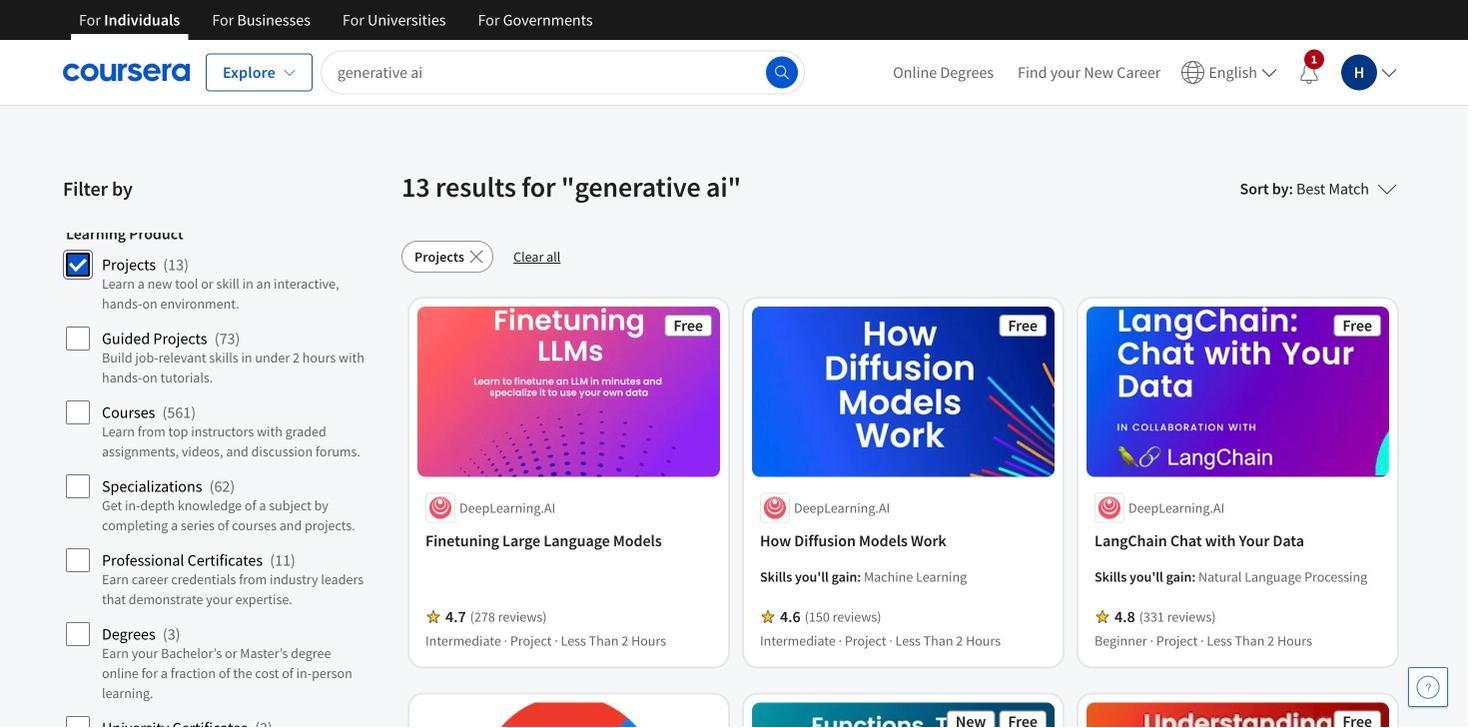 Task type: locate. For each thing, give the bounding box(es) containing it.
banner navigation
[[63, 0, 609, 40]]

group
[[66, 224, 366, 727]]

(4.7 stars) element
[[446, 607, 466, 627]]

None search field
[[321, 50, 805, 94]]

menu
[[881, 40, 1405, 105]]



Task type: vqa. For each thing, say whether or not it's contained in the screenshot.
What do you want to learn? text box on the top of the page
yes



Task type: describe. For each thing, give the bounding box(es) containing it.
What do you want to learn? text field
[[321, 50, 805, 94]]

coursera image
[[63, 56, 190, 88]]

help center image
[[1416, 675, 1440, 699]]

(4.6 stars) element
[[780, 607, 801, 627]]

(4.8 stars) element
[[1115, 607, 1135, 627]]



